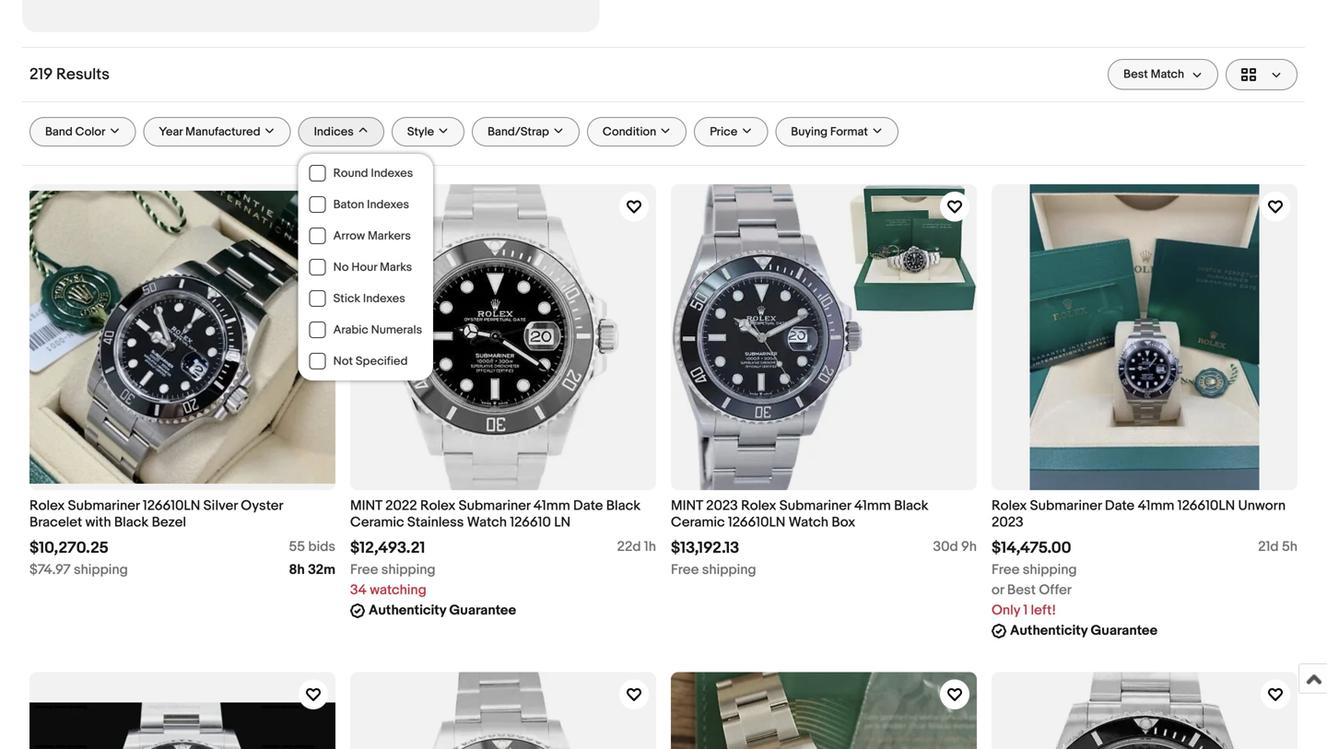Task type: describe. For each thing, give the bounding box(es) containing it.
stick indexes
[[333, 292, 405, 306]]

$13,192.13
[[671, 539, 740, 558]]

mint for $12,493.21
[[350, 498, 382, 514]]

rolex submariner date 41mm 126610ln unworn 2023
[[992, 498, 1286, 531]]

126610ln inside mint 2023 rolex submariner 41mm black ceramic 126610ln watch box
[[728, 515, 786, 531]]

21d 5h
[[1258, 539, 1298, 555]]

stick
[[333, 292, 360, 306]]

free for $14,475.00
[[992, 562, 1020, 578]]

32m
[[308, 562, 336, 578]]

ceramic inside mint 2023 rolex submariner 41mm black ceramic 126610ln watch box
[[671, 515, 725, 531]]

rolex inside mint 2023 rolex submariner 41mm black ceramic 126610ln watch box
[[741, 498, 777, 514]]

arabic numerals
[[333, 323, 422, 337]]

bezel
[[152, 515, 186, 531]]

submariner inside mint 2022 rolex submariner 41mm date black ceramic stainless watch 126610 ln
[[459, 498, 531, 514]]

watch inside mint 2023 rolex submariner 41mm black ceramic 126610ln watch box
[[789, 515, 829, 531]]

free for $13,192.13
[[671, 562, 699, 578]]

free for $12,493.21
[[350, 562, 378, 578]]

black inside "rolex submariner 126610ln silver oyster bracelet with black bezel"
[[114, 515, 149, 531]]

$12,493.21 free shipping 34 watching authenticity guarantee
[[350, 539, 516, 619]]

shipping for $13,192.13
[[702, 562, 757, 578]]

5h
[[1282, 539, 1298, 555]]

baton indexes
[[333, 198, 409, 212]]

arabic numerals link
[[298, 314, 433, 346]]

markers
[[368, 229, 411, 243]]

rolex inside mint 2022 rolex submariner 41mm date black ceramic stainless watch 126610 ln
[[420, 498, 456, 514]]

ln
[[554, 515, 571, 531]]

authenticity inside $14,475.00 free shipping or best offer only 1 left! authenticity guarantee
[[1010, 623, 1088, 639]]

55
[[289, 539, 305, 555]]

black inside mint 2023 rolex submariner 41mm black ceramic 126610ln watch box
[[894, 498, 929, 514]]

baton
[[333, 198, 364, 212]]

mint 2023 rolex submariner 41mm black ceramic 126610ln watch box link
[[671, 498, 977, 531]]

authenticity inside $12,493.21 free shipping 34 watching authenticity guarantee
[[369, 602, 446, 619]]

mint 2022 rolex submariner 41mm date black ceramic stainless watch 126610 ln image
[[350, 184, 656, 490]]

$14,475.00
[[992, 539, 1072, 558]]

stick indexes link
[[298, 283, 433, 314]]

match
[[1151, 67, 1185, 82]]

8h
[[289, 562, 305, 578]]

219
[[29, 65, 53, 84]]

round indexes link
[[298, 158, 433, 189]]

unworn
[[1239, 498, 1286, 514]]

submariner inside rolex submariner date 41mm 126610ln unworn 2023
[[1030, 498, 1102, 514]]

shipping for $10,270.25
[[74, 562, 128, 578]]

30d 9h
[[933, 539, 977, 555]]

hour
[[352, 260, 377, 274]]

not specified
[[333, 354, 408, 369]]

ceramic inside mint 2022 rolex submariner 41mm date black ceramic stainless watch 126610 ln
[[350, 515, 404, 531]]

bracelet
[[29, 515, 82, 531]]

mint 2023 rolex submariner 41mm black ceramic 126610ln watch box
[[671, 498, 929, 531]]

126610
[[510, 515, 551, 531]]

not
[[333, 354, 353, 369]]

submariner inside "rolex submariner 126610ln silver oyster bracelet with black bezel"
[[68, 498, 140, 514]]

best inside dropdown button
[[1124, 67, 1148, 82]]

mint 2023 rolex submariner 41mm black ceramic 126610ln watch box image
[[671, 184, 977, 490]]

1
[[1024, 602, 1028, 619]]

guarantee inside $14,475.00 free shipping or best offer only 1 left! authenticity guarantee
[[1091, 623, 1158, 639]]

mint 2022 rolex submariner 41mm date black ceramic stainless watch 126610 ln
[[350, 498, 641, 531]]

$14,475.00 free shipping or best offer only 1 left! authenticity guarantee
[[992, 539, 1158, 639]]

indexes for round indexes
[[371, 166, 413, 180]]

box
[[832, 515, 856, 531]]

view: gallery view image
[[1242, 67, 1282, 82]]

2023 inside mint 2023 rolex submariner 41mm black ceramic 126610ln watch box
[[706, 498, 738, 514]]

9h
[[961, 539, 977, 555]]



Task type: locate. For each thing, give the bounding box(es) containing it.
0 horizontal spatial authenticity
[[369, 602, 446, 619]]

1 mint from the left
[[350, 498, 382, 514]]

indexes up markers
[[367, 198, 409, 212]]

authenticity down left!
[[1010, 623, 1088, 639]]

41mm for $13,192.13
[[854, 498, 891, 514]]

guarantee inside $12,493.21 free shipping 34 watching authenticity guarantee
[[449, 602, 516, 619]]

rolex submariner 126610ln silver oyster bracelet with black bezel
[[29, 498, 283, 531]]

date inside rolex submariner date 41mm 126610ln unworn 2023
[[1105, 498, 1135, 514]]

submariner up box
[[780, 498, 851, 514]]

0 horizontal spatial 2023
[[706, 498, 738, 514]]

$74.97
[[29, 562, 71, 578]]

free up 34 at bottom left
[[350, 562, 378, 578]]

best
[[1124, 67, 1148, 82], [1007, 582, 1036, 599]]

shipping inside the "$10,270.25 $74.97 shipping"
[[74, 562, 128, 578]]

watch left box
[[789, 515, 829, 531]]

round indexes
[[333, 166, 413, 180]]

date
[[573, 498, 603, 514], [1105, 498, 1135, 514]]

offer
[[1039, 582, 1072, 599]]

numerals
[[371, 323, 422, 337]]

best up 1
[[1007, 582, 1036, 599]]

1 horizontal spatial mint
[[671, 498, 703, 514]]

best left match
[[1124, 67, 1148, 82]]

ceramic up $12,493.21
[[350, 515, 404, 531]]

watch
[[467, 515, 507, 531], [789, 515, 829, 531]]

1 rolex from the left
[[29, 498, 65, 514]]

oyster
[[241, 498, 283, 514]]

126610ln left unworn on the bottom right of the page
[[1178, 498, 1235, 514]]

rolex submariner date 41mm 126610ln unworn 2023 image
[[992, 184, 1298, 490]]

rolex submariner 126610ln image
[[126, 0, 495, 32]]

not specified link
[[298, 346, 433, 377]]

submariner up '$14,475.00'
[[1030, 498, 1102, 514]]

stainless
[[407, 515, 464, 531]]

authenticity
[[369, 602, 446, 619], [1010, 623, 1088, 639]]

watching
[[370, 582, 427, 599]]

best inside $14,475.00 free shipping or best offer only 1 left! authenticity guarantee
[[1007, 582, 1036, 599]]

black inside mint 2022 rolex submariner 41mm date black ceramic stainless watch 126610 ln
[[606, 498, 641, 514]]

126610ln up $13,192.13 free shipping
[[728, 515, 786, 531]]

1 horizontal spatial authenticity
[[1010, 623, 1088, 639]]

shipping inside $13,192.13 free shipping
[[702, 562, 757, 578]]

shipping up watching
[[381, 562, 436, 578]]

rolex up $13,192.13 free shipping
[[741, 498, 777, 514]]

best match
[[1124, 67, 1185, 82]]

indexes up arabic numerals
[[363, 292, 405, 306]]

2023
[[706, 498, 738, 514], [992, 515, 1024, 531]]

1 horizontal spatial guarantee
[[1091, 623, 1158, 639]]

1 horizontal spatial watch
[[789, 515, 829, 531]]

1 horizontal spatial 41mm
[[854, 498, 891, 514]]

2 free from the left
[[671, 562, 699, 578]]

black
[[606, 498, 641, 514], [894, 498, 929, 514], [114, 515, 149, 531]]

126610ln inside "rolex submariner 126610ln silver oyster bracelet with black bezel"
[[143, 498, 200, 514]]

1 horizontal spatial date
[[1105, 498, 1135, 514]]

shipping inside $14,475.00 free shipping or best offer only 1 left! authenticity guarantee
[[1023, 562, 1077, 578]]

2 rolex from the left
[[420, 498, 456, 514]]

mint for $13,192.13
[[671, 498, 703, 514]]

2 41mm from the left
[[854, 498, 891, 514]]

2 ceramic from the left
[[671, 515, 725, 531]]

indexes
[[371, 166, 413, 180], [367, 198, 409, 212], [363, 292, 405, 306]]

0 horizontal spatial date
[[573, 498, 603, 514]]

only
[[992, 602, 1020, 619]]

41mm inside rolex submariner date 41mm 126610ln unworn 2023
[[1138, 498, 1175, 514]]

0 vertical spatial indexes
[[371, 166, 413, 180]]

126610ln inside rolex submariner date 41mm 126610ln unworn 2023
[[1178, 498, 1235, 514]]

1 date from the left
[[573, 498, 603, 514]]

1 vertical spatial authenticity
[[1010, 623, 1088, 639]]

authenticity down watching
[[369, 602, 446, 619]]

indexes inside "link"
[[363, 292, 405, 306]]

shipping inside $12,493.21 free shipping 34 watching authenticity guarantee
[[381, 562, 436, 578]]

0 horizontal spatial free
[[350, 562, 378, 578]]

no hour marks
[[333, 260, 412, 274]]

4 rolex from the left
[[992, 498, 1027, 514]]

mint left 2022 on the left bottom of page
[[350, 498, 382, 514]]

shipping up offer
[[1023, 562, 1077, 578]]

2 date from the left
[[1105, 498, 1135, 514]]

arrow
[[333, 229, 365, 243]]

2023 up '$14,475.00'
[[992, 515, 1024, 531]]

1 41mm from the left
[[534, 498, 570, 514]]

1 watch from the left
[[467, 515, 507, 531]]

no hour marks link
[[298, 252, 433, 283]]

rolex up stainless
[[420, 498, 456, 514]]

4 submariner from the left
[[1030, 498, 1102, 514]]

free inside $13,192.13 free shipping
[[671, 562, 699, 578]]

2 horizontal spatial black
[[894, 498, 929, 514]]

2022
[[385, 498, 417, 514]]

rolex up bracelet
[[29, 498, 65, 514]]

with
[[85, 515, 111, 531]]

1 horizontal spatial free
[[671, 562, 699, 578]]

mint
[[350, 498, 382, 514], [671, 498, 703, 514]]

0 horizontal spatial watch
[[467, 515, 507, 531]]

shipping down $10,270.25
[[74, 562, 128, 578]]

rolex inside rolex submariner date 41mm 126610ln unworn 2023
[[992, 498, 1027, 514]]

baton indexes link
[[298, 189, 433, 220]]

2 horizontal spatial 126610ln
[[1178, 498, 1235, 514]]

rolex submariner 126610ln silver oyster bracelet with black bezel link
[[29, 498, 336, 531]]

1 horizontal spatial 126610ln
[[728, 515, 786, 531]]

41mm for $12,493.21
[[534, 498, 570, 514]]

bids
[[308, 539, 336, 555]]

guarantee
[[449, 602, 516, 619], [1091, 623, 1158, 639]]

21d
[[1258, 539, 1279, 555]]

0 horizontal spatial guarantee
[[449, 602, 516, 619]]

free
[[350, 562, 378, 578], [671, 562, 699, 578], [992, 562, 1020, 578]]

indexes for baton indexes
[[367, 198, 409, 212]]

specified
[[356, 354, 408, 369]]

1h
[[644, 539, 656, 555]]

22d 1h
[[617, 539, 656, 555]]

ceramic up $13,192.13
[[671, 515, 725, 531]]

rolex submariner 126610ln silver oyster bracelet with black bezel image
[[29, 184, 336, 490]]

free down $13,192.13
[[671, 562, 699, 578]]

mint inside mint 2022 rolex submariner 41mm date black ceramic stainless watch 126610 ln
[[350, 498, 382, 514]]

submariner
[[68, 498, 140, 514], [459, 498, 531, 514], [780, 498, 851, 514], [1030, 498, 1102, 514]]

$10,270.25 $74.97 shipping
[[29, 539, 128, 578]]

0 horizontal spatial 126610ln
[[143, 498, 200, 514]]

arrow markers link
[[298, 220, 433, 252]]

submariner up 126610
[[459, 498, 531, 514]]

indexes up the baton indexes
[[371, 166, 413, 180]]

arrow markers
[[333, 229, 411, 243]]

mint 2022 rolex submariner 41mm date black ceramic stainless watch 126610 ln link
[[350, 498, 656, 531]]

3 shipping from the left
[[702, 562, 757, 578]]

219 results
[[29, 65, 110, 84]]

2023 up $13,192.13
[[706, 498, 738, 514]]

$10,270.25
[[29, 539, 109, 558]]

126610ln up bezel
[[143, 498, 200, 514]]

0 vertical spatial best
[[1124, 67, 1148, 82]]

41mm inside mint 2023 rolex submariner 41mm black ceramic 126610ln watch box
[[854, 498, 891, 514]]

4 shipping from the left
[[1023, 562, 1077, 578]]

shipping down $13,192.13
[[702, 562, 757, 578]]

3 submariner from the left
[[780, 498, 851, 514]]

3 free from the left
[[992, 562, 1020, 578]]

mint inside mint 2023 rolex submariner 41mm black ceramic 126610ln watch box
[[671, 498, 703, 514]]

34
[[350, 582, 367, 599]]

0 horizontal spatial 41mm
[[534, 498, 570, 514]]

1 horizontal spatial best
[[1124, 67, 1148, 82]]

watch left 126610
[[467, 515, 507, 531]]

rolex
[[29, 498, 65, 514], [420, 498, 456, 514], [741, 498, 777, 514], [992, 498, 1027, 514]]

results
[[56, 65, 110, 84]]

0 horizontal spatial ceramic
[[350, 515, 404, 531]]

0 horizontal spatial mint
[[350, 498, 382, 514]]

1 ceramic from the left
[[350, 515, 404, 531]]

free up 'or'
[[992, 562, 1020, 578]]

0 horizontal spatial best
[[1007, 582, 1036, 599]]

free inside $12,493.21 free shipping 34 watching authenticity guarantee
[[350, 562, 378, 578]]

126610ln
[[143, 498, 200, 514], [1178, 498, 1235, 514], [728, 515, 786, 531]]

1 vertical spatial indexes
[[367, 198, 409, 212]]

ceramic
[[350, 515, 404, 531], [671, 515, 725, 531]]

silver
[[203, 498, 238, 514]]

indexes for stick indexes
[[363, 292, 405, 306]]

best match button
[[1108, 59, 1219, 90]]

watch inside mint 2022 rolex submariner 41mm date black ceramic stainless watch 126610 ln
[[467, 515, 507, 531]]

free inside $14,475.00 free shipping or best offer only 1 left! authenticity guarantee
[[992, 562, 1020, 578]]

1 horizontal spatial black
[[606, 498, 641, 514]]

1 free from the left
[[350, 562, 378, 578]]

2 horizontal spatial 41mm
[[1138, 498, 1175, 514]]

no
[[333, 260, 349, 274]]

30d
[[933, 539, 958, 555]]

2 mint from the left
[[671, 498, 703, 514]]

left!
[[1031, 602, 1056, 619]]

3 41mm from the left
[[1138, 498, 1175, 514]]

shipping
[[74, 562, 128, 578], [381, 562, 436, 578], [702, 562, 757, 578], [1023, 562, 1077, 578]]

1 vertical spatial best
[[1007, 582, 1036, 599]]

$12,493.21
[[350, 539, 425, 558]]

$13,192.13 free shipping
[[671, 539, 757, 578]]

1 horizontal spatial 2023
[[992, 515, 1024, 531]]

0 horizontal spatial black
[[114, 515, 149, 531]]

3 rolex from the left
[[741, 498, 777, 514]]

rolex up '$14,475.00'
[[992, 498, 1027, 514]]

55 bids 8h 32m
[[289, 539, 336, 578]]

marks
[[380, 260, 412, 274]]

0 vertical spatial guarantee
[[449, 602, 516, 619]]

date inside mint 2022 rolex submariner 41mm date black ceramic stainless watch 126610 ln
[[573, 498, 603, 514]]

arabic
[[333, 323, 369, 337]]

0 vertical spatial authenticity
[[369, 602, 446, 619]]

2 vertical spatial indexes
[[363, 292, 405, 306]]

41mm
[[534, 498, 570, 514], [854, 498, 891, 514], [1138, 498, 1175, 514]]

mint up $13,192.13
[[671, 498, 703, 514]]

submariner inside mint 2023 rolex submariner 41mm black ceramic 126610ln watch box
[[780, 498, 851, 514]]

1 vertical spatial guarantee
[[1091, 623, 1158, 639]]

2 watch from the left
[[789, 515, 829, 531]]

rolex submariner date 41mm 126610ln unworn 2023 link
[[992, 498, 1298, 531]]

shipping for $12,493.21
[[381, 562, 436, 578]]

1 shipping from the left
[[74, 562, 128, 578]]

1 horizontal spatial ceramic
[[671, 515, 725, 531]]

2023 inside rolex submariner date 41mm 126610ln unworn 2023
[[992, 515, 1024, 531]]

41mm inside mint 2022 rolex submariner 41mm date black ceramic stainless watch 126610 ln
[[534, 498, 570, 514]]

round
[[333, 166, 368, 180]]

rolex inside "rolex submariner 126610ln silver oyster bracelet with black bezel"
[[29, 498, 65, 514]]

2 shipping from the left
[[381, 562, 436, 578]]

2 horizontal spatial free
[[992, 562, 1020, 578]]

1 submariner from the left
[[68, 498, 140, 514]]

submariner up with
[[68, 498, 140, 514]]

shipping for $14,475.00
[[1023, 562, 1077, 578]]

22d
[[617, 539, 641, 555]]

2 submariner from the left
[[459, 498, 531, 514]]

or
[[992, 582, 1004, 599]]



Task type: vqa. For each thing, say whether or not it's contained in the screenshot.
Unworn
yes



